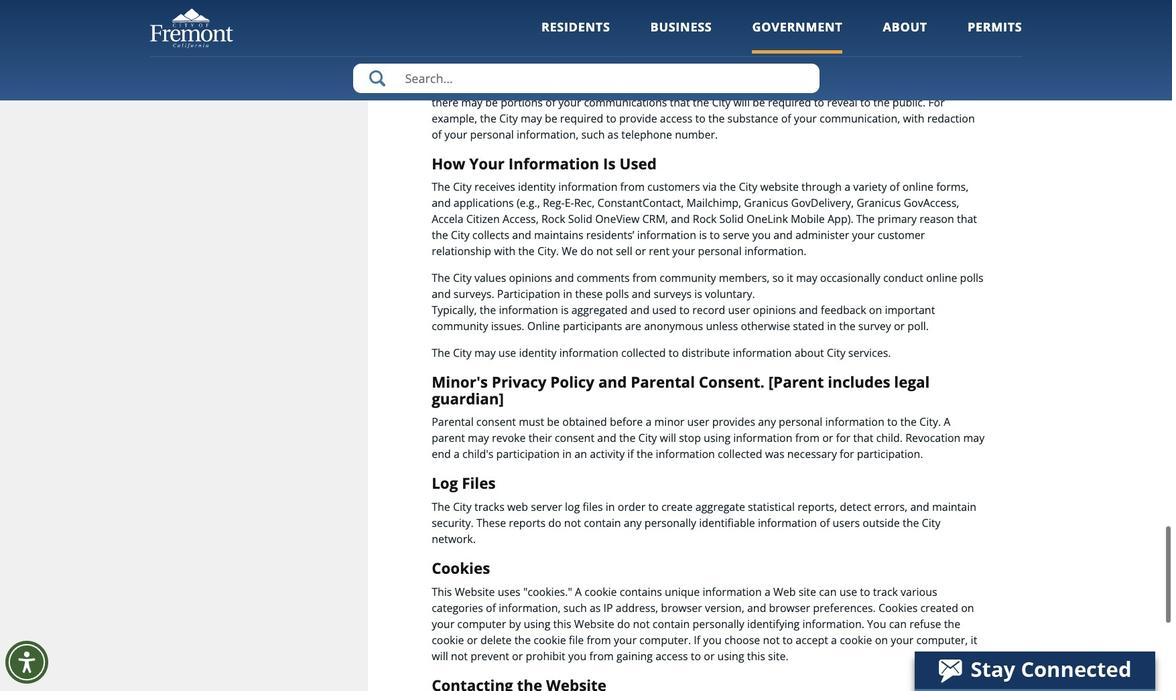 Task type: describe. For each thing, give the bounding box(es) containing it.
participation.
[[857, 448, 924, 462]]

1 vertical spatial cookies
[[879, 601, 918, 616]]

0 vertical spatial cookies
[[432, 559, 490, 579]]

will down requirements
[[734, 95, 750, 110]]

of inside "cookies this website uses "cookies." a cookie contains unique information a web site can use to track various categories of information, such as ip address, browser version, and browser preferences. cookies created on your computer by using this website do not contain personally identifying information. you can refuse the cookie or delete the cookie file from your computer. if you choose not to accept a cookie on your computer, it will not prevent or prohibit you from gaining access to or using this site."
[[486, 601, 496, 616]]

has
[[475, 47, 492, 61]]

1 vertical spatial consent
[[555, 431, 595, 446]]

california inside '.) thus, while the city will make every effort to protect the privacy of your personal information consistent with the requirements of the california public records act, there may be portions of your communications that the city will be required to reveal to the public. for example, the city may be required to provide access to the substance of your communication, with redaction of your personal information, such as telephone number.'
[[818, 79, 866, 94]]

not down the identifying on the bottom right of page
[[763, 633, 780, 648]]

0 horizontal spatial collected
[[622, 346, 666, 361]]

city down portions
[[500, 111, 518, 126]]

not left prevent
[[451, 650, 468, 664]]

provide inside the city has obligations to provide public access to "public records" under the california public records act (
[[566, 47, 604, 61]]

your up portions
[[483, 79, 506, 94]]

e-
[[565, 196, 574, 211]]

1 vertical spatial using
[[524, 617, 551, 632]]

is inside how your information is used the city receives identity information from customers via the city website through a variety of online forms, and applications (e.g., reg-e-rec, constantcontact, mailchimp, granicus govdelivery, granicus govaccess, accela citizen access, rock solid oneview crm, and rock solid onelink mobile app). the primary reason that the city collects and maintains residents' information is to serve you and administer your customer relationship with the city. we do not sell or rent your personal information.
[[699, 228, 707, 243]]

computer.
[[640, 633, 691, 648]]

to right effort
[[916, 63, 926, 77]]

app).
[[828, 212, 854, 227]]

tracks
[[475, 500, 505, 515]]

from inside how your information is used the city receives identity information from customers via the city website through a variety of online forms, and applications (e.g., reg-e-rec, constantcontact, mailchimp, granicus govdelivery, granicus govaccess, accela citizen access, rock solid oneview crm, and rock solid onelink mobile app). the primary reason that the city collects and maintains residents' information is to serve you and administer your customer relationship with the city. we do not sell or rent your personal information.
[[621, 180, 645, 195]]

be up information
[[545, 111, 558, 126]]

your down app).
[[853, 228, 875, 243]]

security.
[[432, 516, 474, 531]]

the inside the city values opinions and comments from community members, so it may occasionally conduct online polls and surveys. participation in these polls and surveys is voluntary. typically, the information is aggregated and used to record user opinions and feedback on important community issues. online participants are anonymous unless otherwise stated in the survey or poll.
[[432, 271, 450, 286]]

2 solid from the left
[[720, 212, 744, 227]]

0 vertical spatial can
[[820, 585, 837, 600]]

and left surveys
[[632, 287, 651, 302]]

records inside the city has obligations to provide public access to "public records" under the california public records act (
[[906, 47, 947, 61]]

survey
[[859, 319, 892, 334]]

of right the privacy at the left top of page
[[470, 79, 480, 94]]

(e.g.,
[[517, 196, 540, 211]]

and up stated
[[799, 303, 818, 318]]

residents
[[542, 19, 611, 35]]

necessary
[[788, 448, 837, 462]]

city up security.
[[453, 500, 472, 515]]

activity
[[590, 448, 625, 462]]

1 horizontal spatial polls
[[961, 271, 984, 286]]

a inside "cookies this website uses "cookies." a cookie contains unique information a web site can use to track various categories of information, such as ip address, browser version, and browser preferences. cookies created on your computer by using this website do not contain personally identifying information. you can refuse the cookie or delete the cookie file from your computer. if you choose not to accept a cookie on your computer, it will not prevent or prohibit you from gaining access to or using this site."
[[575, 585, 582, 600]]

and right "crm," in the right top of the page
[[671, 212, 690, 227]]

information inside '.) thus, while the city will make every effort to protect the privacy of your personal information consistent with the requirements of the california public records act, there may be portions of your communications that the city will be required to reveal to the public. for example, the city may be required to provide access to the substance of your communication, with redaction of your personal information, such as telephone number.'
[[555, 79, 614, 94]]

0 vertical spatial opinions
[[509, 271, 552, 286]]

identity inside how your information is used the city receives identity information from customers via the city website through a variety of online forms, and applications (e.g., reg-e-rec, constantcontact, mailchimp, granicus govdelivery, granicus govaccess, accela citizen access, rock solid oneview crm, and rock solid onelink mobile app). the primary reason that the city collects and maintains residents' information is to serve you and administer your customer relationship with the city. we do not sell or rent your personal information.
[[518, 180, 556, 195]]

1 vertical spatial this
[[747, 650, 766, 664]]

0 horizontal spatial website
[[455, 585, 495, 600]]

to down the anonymous
[[669, 346, 679, 361]]

or down version,
[[704, 650, 715, 664]]

of right portions
[[546, 95, 556, 110]]

collected inside minor's privacy policy and parental consent. [parent includes legal guardian] parental consent must be obtained before a minor user provides any personal information to the city. a parent may revoke their consent and the city will stop using information from or for that child. revocation may end a child's participation in an activity if the information collected was necessary for participation.
[[718, 448, 763, 462]]

city down 'under'
[[784, 63, 803, 77]]

will inside "cookies this website uses "cookies." a cookie contains unique information a web site can use to track various categories of information, such as ip address, browser version, and browser preferences. cookies created on your computer by using this website do not contain personally identifying information. you can refuse the cookie or delete the cookie file from your computer. if you choose not to accept a cookie on your computer, it will not prevent or prohibit you from gaining access to or using this site."
[[432, 650, 448, 664]]

in inside minor's privacy policy and parental consent. [parent includes legal guardian] parental consent must be obtained before a minor user provides any personal information to the city. a parent may revoke their consent and the city will stop using information from or for that child. revocation may end a child's participation in an activity if the information collected was necessary for participation.
[[563, 448, 572, 462]]

refuse
[[910, 617, 942, 632]]

information
[[509, 153, 600, 174]]

may down portions
[[521, 111, 542, 126]]

2 vertical spatial is
[[561, 303, 569, 318]]

unless
[[706, 319, 738, 334]]

mailchimp,
[[687, 196, 742, 211]]

"public
[[688, 47, 723, 61]]

how your information is used the city receives identity information from customers via the city website through a variety of online forms, and applications (e.g., reg-e-rec, constantcontact, mailchimp, granicus govdelivery, granicus govaccess, accela citizen access, rock solid oneview crm, and rock solid onelink mobile app). the primary reason that the city collects and maintains residents' information is to serve you and administer your customer relationship with the city. we do not sell or rent your personal information.
[[432, 153, 978, 259]]

sell
[[616, 244, 633, 259]]

how
[[432, 153, 466, 174]]

information, inside '.) thus, while the city will make every effort to protect the privacy of your personal information consistent with the requirements of the california public records act, there may be portions of your communications that the city will be required to reveal to the public. for example, the city may be required to provide access to the substance of your communication, with redaction of your personal information, such as telephone number.'
[[517, 127, 579, 142]]

number.
[[675, 127, 718, 142]]

participation
[[497, 287, 561, 302]]

0 vertical spatial with
[[671, 79, 693, 94]]

to up california government code sections 6250, et seq
[[553, 47, 563, 61]]

mobile
[[791, 212, 825, 227]]

your right substance
[[794, 111, 817, 126]]

or right prevent
[[512, 650, 523, 664]]

various
[[901, 585, 938, 600]]

residents'
[[587, 228, 635, 243]]

1 vertical spatial opinions
[[753, 303, 797, 318]]

cookie up prohibit
[[534, 633, 566, 648]]

members,
[[719, 271, 770, 286]]

1 vertical spatial identity
[[519, 346, 557, 361]]

about link
[[883, 19, 928, 53]]

of inside how your information is used the city receives identity information from customers via the city website through a variety of online forms, and applications (e.g., reg-e-rec, constantcontact, mailchimp, granicus govdelivery, granicus govaccess, accela citizen access, rock solid oneview crm, and rock solid onelink mobile app). the primary reason that the city collects and maintains residents' information is to serve you and administer your customer relationship with the city. we do not sell or rent your personal information.
[[890, 180, 900, 195]]

information down stop
[[656, 448, 715, 462]]

public inside the city has obligations to provide public access to "public records" under the california public records act (
[[873, 47, 903, 61]]

as inside '.) thus, while the city will make every effort to protect the privacy of your personal information consistent with the requirements of the california public records act, there may be portions of your communications that the city will be required to reveal to the public. for example, the city may be required to provide access to the substance of your communication, with redaction of your personal information, such as telephone number.'
[[608, 127, 619, 142]]

feedback
[[821, 303, 867, 318]]

of right substance
[[782, 111, 792, 126]]

public
[[607, 47, 637, 61]]

records"
[[725, 47, 768, 61]]

legal
[[895, 372, 930, 393]]

1 horizontal spatial community
[[660, 271, 717, 286]]

city up minor's
[[453, 346, 472, 361]]

to down communications
[[606, 111, 617, 126]]

the up minor's
[[432, 346, 450, 361]]

your up gaining
[[614, 633, 637, 648]]

may up example,
[[462, 95, 483, 110]]

your right rent
[[673, 244, 696, 259]]

2 vertical spatial on
[[875, 633, 889, 648]]

computer,
[[917, 633, 969, 648]]

from left gaining
[[590, 650, 614, 664]]

1 horizontal spatial required
[[768, 95, 812, 110]]

was
[[766, 448, 785, 462]]

minor's
[[432, 372, 488, 393]]

customers
[[648, 180, 700, 195]]

and up activity
[[598, 431, 617, 446]]

that inside how your information is used the city receives identity information from customers via the city website through a variety of online forms, and applications (e.g., reg-e-rec, constantcontact, mailchimp, granicus govdelivery, granicus govaccess, accela citizen access, rock solid oneview crm, and rock solid onelink mobile app). the primary reason that the city collects and maintains residents' information is to serve you and administer your customer relationship with the city. we do not sell or rent your personal information.
[[957, 212, 978, 227]]

to up communication,
[[861, 95, 871, 110]]

the city may use identity information collected to distribute information about city services.
[[432, 346, 891, 361]]

city. inside minor's privacy policy and parental consent. [parent includes legal guardian] parental consent must be obtained before a minor user provides any personal information to the city. a parent may revoke their consent and the city will stop using information from or for that child. revocation may end a child's participation in an activity if the information collected was necessary for participation.
[[920, 415, 942, 430]]

not inside log files the city tracks web server log files in order to create aggregate statistical reports, detect errors, and maintain security. these reports do not contain any personally identifiable information of users outside the city network.
[[564, 516, 581, 531]]

online
[[528, 319, 560, 334]]

participants
[[563, 319, 623, 334]]

a inside how your information is used the city receives identity information from customers via the city website through a variety of online forms, and applications (e.g., reg-e-rec, constantcontact, mailchimp, granicus govdelivery, granicus govaccess, accela citizen access, rock solid oneview crm, and rock solid onelink mobile app). the primary reason that the city collects and maintains residents' information is to serve you and administer your customer relationship with the city. we do not sell or rent your personal information.
[[845, 180, 851, 195]]

network.
[[432, 532, 476, 547]]

a right the accept
[[832, 633, 837, 648]]

gaining
[[617, 650, 653, 664]]

these
[[576, 287, 603, 302]]

1 vertical spatial polls
[[606, 287, 629, 302]]

and down we
[[555, 271, 574, 286]]

in down feedback
[[828, 319, 837, 334]]

and down access,
[[513, 228, 532, 243]]

use inside "cookies this website uses "cookies." a cookie contains unique information a web site can use to track various categories of information, such as ip address, browser version, and browser preferences. cookies created on your computer by using this website do not contain personally identifying information. you can refuse the cookie or delete the cookie file from your computer. if you choose not to accept a cookie on your computer, it will not prevent or prohibit you from gaining access to or using this site."
[[840, 585, 858, 600]]

to inside minor's privacy policy and parental consent. [parent includes legal guardian] parental consent must be obtained before a minor user provides any personal information to the city. a parent may revoke their consent and the city will stop using information from or for that child. revocation may end a child's participation in an activity if the information collected was necessary for participation.
[[888, 415, 898, 430]]

are
[[625, 319, 642, 334]]

consent.
[[699, 372, 765, 393]]

uses
[[498, 585, 521, 600]]

the down how
[[432, 180, 450, 195]]

2 vertical spatial using
[[718, 650, 745, 664]]

information inside "cookies this website uses "cookies." a cookie contains unique information a web site can use to track various categories of information, such as ip address, browser version, and browser preferences. cookies created on your computer by using this website do not contain personally identifying information. you can refuse the cookie or delete the cookie file from your computer. if you choose not to accept a cookie on your computer, it will not prevent or prohibit you from gaining access to or using this site."
[[703, 585, 762, 600]]

city down requirements
[[712, 95, 731, 110]]

california inside the city has obligations to provide public access to "public records" under the california public records act (
[[823, 47, 871, 61]]

an
[[575, 448, 587, 462]]

anonymous
[[645, 319, 704, 334]]

personal up your on the left of the page
[[470, 127, 514, 142]]

0 horizontal spatial community
[[432, 319, 488, 334]]

rec,
[[574, 196, 595, 211]]

(
[[432, 63, 435, 77]]

any inside log files the city tracks web server log files in order to create aggregate statistical reports, detect errors, and maintain security. these reports do not contain any personally identifiable information of users outside the city network.
[[624, 516, 642, 531]]

california government code sections 6250, et seq
[[435, 63, 684, 77]]

information up rec,
[[559, 180, 618, 195]]

do inside how your information is used the city receives identity information from customers via the city website through a variety of online forms, and applications (e.g., reg-e-rec, constantcontact, mailchimp, granicus govdelivery, granicus govaccess, accela citizen access, rock solid oneview crm, and rock solid onelink mobile app). the primary reason that the city collects and maintains residents' information is to serve you and administer your customer relationship with the city. we do not sell or rent your personal information.
[[581, 244, 594, 259]]

the city values opinions and comments from community members, so it may occasionally conduct online polls and surveys. participation in these polls and surveys is voluntary. typically, the information is aggregated and used to record user opinions and feedback on important community issues. online participants are anonymous unless otherwise stated in the survey or poll.
[[432, 271, 984, 334]]

your down search text box
[[559, 95, 582, 110]]

1 vertical spatial parental
[[432, 415, 474, 430]]

1 vertical spatial for
[[840, 448, 855, 462]]

do inside "cookies this website uses "cookies." a cookie contains unique information a web site can use to track various categories of information, such as ip address, browser version, and browser preferences. cookies created on your computer by using this website do not contain personally identifying information. you can refuse the cookie or delete the cookie file from your computer. if you choose not to accept a cookie on your computer, it will not prevent or prohibit you from gaining access to or using this site."
[[617, 617, 631, 632]]

created
[[921, 601, 959, 616]]

may down issues. at the left of page
[[475, 346, 496, 361]]

redaction
[[928, 111, 975, 126]]

may right the revocation
[[964, 431, 985, 446]]

log files the city tracks web server log files in order to create aggregate statistical reports, detect errors, and maintain security. these reports do not contain any personally identifiable information of users outside the city network.
[[432, 474, 977, 547]]

government link
[[753, 19, 843, 53]]

distribute
[[682, 346, 730, 361]]

to up number.
[[696, 111, 706, 126]]

1 vertical spatial with
[[904, 111, 925, 126]]

a left 'minor'
[[646, 415, 652, 430]]

aggregate
[[696, 500, 746, 515]]

cookie down you
[[840, 633, 873, 648]]

city right about
[[827, 346, 846, 361]]

not inside how your information is used the city receives identity information from customers via the city website through a variety of online forms, and applications (e.g., reg-e-rec, constantcontact, mailchimp, granicus govdelivery, granicus govaccess, accela citizen access, rock solid oneview crm, and rock solid onelink mobile app). the primary reason that the city collects and maintains residents' information is to serve you and administer your customer relationship with the city. we do not sell or rent your personal information.
[[597, 244, 613, 259]]

be up substance
[[753, 95, 766, 110]]

such inside "cookies this website uses "cookies." a cookie contains unique information a web site can use to track various categories of information, such as ip address, browser version, and browser preferences. cookies created on your computer by using this website do not contain personally identifying information. you can refuse the cookie or delete the cookie file from your computer. if you choose not to accept a cookie on your computer, it will not prevent or prohibit you from gaining access to or using this site."
[[564, 601, 587, 616]]

identifiable
[[700, 516, 755, 531]]

example,
[[432, 111, 478, 126]]

substance
[[728, 111, 779, 126]]

your down categories
[[432, 617, 455, 632]]

surveys
[[654, 287, 692, 302]]

administer
[[796, 228, 850, 243]]

to up site.
[[783, 633, 793, 648]]

as inside "cookies this website uses "cookies." a cookie contains unique information a web site can use to track various categories of information, such as ip address, browser version, and browser preferences. cookies created on your computer by using this website do not contain personally identifying information. you can refuse the cookie or delete the cookie file from your computer. if you choose not to accept a cookie on your computer, it will not prevent or prohibit you from gaining access to or using this site."
[[590, 601, 601, 616]]

0 vertical spatial for
[[836, 431, 851, 446]]

information up rent
[[637, 228, 697, 243]]

information, inside "cookies this website uses "cookies." a cookie contains unique information a web site can use to track various categories of information, such as ip address, browser version, and browser preferences. cookies created on your computer by using this website do not contain personally identifying information. you can refuse the cookie or delete the cookie file from your computer. if you choose not to accept a cookie on your computer, it will not prevent or prohibit you from gaining access to or using this site."
[[499, 601, 561, 616]]

order
[[618, 500, 646, 515]]

information up child.
[[826, 415, 885, 430]]

the inside the city has obligations to provide public access to "public records" under the california public records act (
[[432, 47, 450, 61]]

of down example,
[[432, 127, 442, 142]]

1 solid from the left
[[568, 212, 593, 227]]

voluntary.
[[705, 287, 755, 302]]

personally inside log files the city tracks web server log files in order to create aggregate statistical reports, detect errors, and maintain security. these reports do not contain any personally identifiable information of users outside the city network.
[[645, 516, 697, 531]]

citizen
[[466, 212, 500, 227]]

revocation
[[906, 431, 961, 446]]

from inside minor's privacy policy and parental consent. [parent includes legal guardian] parental consent must be obtained before a minor user provides any personal information to the city. a parent may revoke their consent and the city will stop using information from or for that child. revocation may end a child's participation in an activity if the information collected was necessary for participation.
[[796, 431, 820, 446]]

records inside '.) thus, while the city will make every effort to protect the privacy of your personal information consistent with the requirements of the california public records act, there may be portions of your communications that the city will be required to reveal to the public. for example, the city may be required to provide access to the substance of your communication, with redaction of your personal information, such as telephone number.'
[[901, 79, 942, 94]]

files
[[583, 500, 603, 515]]

your down refuse
[[891, 633, 914, 648]]

their
[[529, 431, 552, 446]]

serve
[[723, 228, 750, 243]]

cookie up the ip
[[585, 585, 617, 600]]

of inside log files the city tracks web server log files in order to create aggregate statistical reports, detect errors, and maintain security. these reports do not contain any personally identifiable information of users outside the city network.
[[820, 516, 830, 531]]

that inside minor's privacy policy and parental consent. [parent includes legal guardian] parental consent must be obtained before a minor user provides any personal information to the city. a parent may revoke their consent and the city will stop using information from or for that child. revocation may end a child's participation in an activity if the information collected was necessary for participation.
[[854, 431, 874, 446]]

and up are in the top of the page
[[631, 303, 650, 318]]

city inside the city has obligations to provide public access to "public records" under the california public records act (
[[453, 47, 472, 61]]

information up was
[[734, 431, 793, 446]]

govaccess,
[[904, 196, 960, 211]]

address,
[[616, 601, 659, 616]]

maintain
[[933, 500, 977, 515]]

make
[[825, 63, 853, 77]]

website
[[761, 180, 799, 195]]

or down computer at the bottom left
[[467, 633, 478, 648]]

1 horizontal spatial government
[[753, 19, 843, 35]]

portions
[[501, 95, 543, 110]]

statistical
[[748, 500, 795, 515]]

create
[[662, 500, 693, 515]]

be left portions
[[486, 95, 498, 110]]

child's
[[463, 448, 494, 462]]

this
[[432, 585, 452, 600]]

1 vertical spatial is
[[695, 287, 703, 302]]

0 horizontal spatial use
[[499, 346, 516, 361]]

user inside minor's privacy policy and parental consent. [parent includes legal guardian] parental consent must be obtained before a minor user provides any personal information to the city. a parent may revoke their consent and the city will stop using information from or for that child. revocation may end a child's participation in an activity if the information collected was necessary for participation.
[[688, 415, 710, 430]]

0 vertical spatial this
[[554, 617, 572, 632]]

any inside minor's privacy policy and parental consent. [parent includes legal guardian] parental consent must be obtained before a minor user provides any personal information to the city. a parent may revoke their consent and the city will stop using information from or for that child. revocation may end a child's participation in an activity if the information collected was necessary for participation.
[[758, 415, 776, 430]]

access inside the city has obligations to provide public access to "public records" under the california public records act (
[[640, 47, 672, 61]]

business link
[[651, 19, 712, 53]]

city down maintain
[[922, 516, 941, 531]]

relationship
[[432, 244, 492, 259]]

contain inside "cookies this website uses "cookies." a cookie contains unique information a web site can use to track various categories of information, such as ip address, browser version, and browser preferences. cookies created on your computer by using this website do not contain personally identifying information. you can refuse the cookie or delete the cookie file from your computer. if you choose not to accept a cookie on your computer, it will not prevent or prohibit you from gaining access to or using this site."
[[653, 617, 690, 632]]

prohibit
[[526, 650, 566, 664]]

1 vertical spatial california
[[435, 63, 483, 77]]

1 horizontal spatial website
[[575, 617, 615, 632]]

and right 'policy'
[[599, 372, 627, 393]]

permits link
[[968, 19, 1023, 53]]

thus,
[[706, 63, 733, 77]]

reason
[[920, 212, 955, 227]]

provides
[[713, 415, 756, 430]]

from right file
[[587, 633, 611, 648]]



Task type: locate. For each thing, give the bounding box(es) containing it.
1 horizontal spatial this
[[747, 650, 766, 664]]

reveal
[[828, 95, 858, 110]]

0 vertical spatial consent
[[477, 415, 516, 430]]

contain up computer. on the right bottom of page
[[653, 617, 690, 632]]

0 vertical spatial do
[[581, 244, 594, 259]]

errors,
[[875, 500, 908, 515]]

of down 'under'
[[786, 79, 796, 94]]

these
[[477, 516, 506, 531]]

personal inside how your information is used the city receives identity information from customers via the city website through a variety of online forms, and applications (e.g., reg-e-rec, constantcontact, mailchimp, granicus govdelivery, granicus govaccess, accela citizen access, rock solid oneview crm, and rock solid onelink mobile app). the primary reason that the city collects and maintains residents' information is to serve you and administer your customer relationship with the city. we do not sell or rent your personal information.
[[698, 244, 742, 259]]

1 vertical spatial community
[[432, 319, 488, 334]]

the up security.
[[432, 500, 450, 515]]

information down the 'statistical'
[[758, 516, 817, 531]]

policy
[[551, 372, 595, 393]]

will inside minor's privacy policy and parental consent. [parent includes legal guardian] parental consent must be obtained before a minor user provides any personal information to the city. a parent may revoke their consent and the city will stop using information from or for that child. revocation may end a child's participation in an activity if the information collected was necessary for participation.
[[660, 431, 677, 446]]

with inside how your information is used the city receives identity information from customers via the city website through a variety of online forms, and applications (e.g., reg-e-rec, constantcontact, mailchimp, granicus govdelivery, granicus govaccess, accela citizen access, rock solid oneview crm, and rock solid onelink mobile app). the primary reason that the city collects and maintains residents' information is to serve you and administer your customer relationship with the city. we do not sell or rent your personal information.
[[494, 244, 516, 259]]

values
[[475, 271, 506, 286]]

"cookies."
[[524, 585, 573, 600]]

a right "cookies." on the bottom of the page
[[575, 585, 582, 600]]

with
[[671, 79, 693, 94], [904, 111, 925, 126], [494, 244, 516, 259]]

city left 'website'
[[739, 180, 758, 195]]

may up child's
[[468, 431, 489, 446]]

is up record
[[695, 287, 703, 302]]

0 vertical spatial polls
[[961, 271, 984, 286]]

1 vertical spatial can
[[890, 617, 907, 632]]

code
[[551, 63, 577, 77]]

unique
[[665, 585, 700, 600]]

0 horizontal spatial consent
[[477, 415, 516, 430]]

that right reason at the right top
[[957, 212, 978, 227]]

in left these
[[563, 287, 573, 302]]

minor's privacy policy and parental consent. [parent includes legal guardian] parental consent must be obtained before a minor user provides any personal information to the city. a parent may revoke their consent and the city will stop using information from or for that child. revocation may end a child's participation in an activity if the information collected was necessary for participation.
[[432, 372, 985, 462]]

Search text field
[[353, 64, 820, 93]]

1 horizontal spatial solid
[[720, 212, 744, 227]]

on up survey
[[870, 303, 883, 318]]

stop
[[679, 431, 701, 446]]

conduct
[[884, 271, 924, 286]]

poll.
[[908, 319, 929, 334]]

as up the is
[[608, 127, 619, 142]]

1 vertical spatial a
[[575, 585, 582, 600]]

or inside the city values opinions and comments from community members, so it may occasionally conduct online polls and surveys. participation in these polls and surveys is voluntary. typically, the information is aggregated and used to record user opinions and feedback on important community issues. online participants are anonymous unless otherwise stated in the survey or poll.
[[894, 319, 905, 334]]

you down onelink
[[753, 228, 771, 243]]

communication,
[[820, 111, 901, 126]]

or right sell
[[636, 244, 646, 259]]

is
[[699, 228, 707, 243], [695, 287, 703, 302], [561, 303, 569, 318]]

can
[[820, 585, 837, 600], [890, 617, 907, 632]]

consistent
[[617, 79, 669, 94]]

1 horizontal spatial user
[[729, 303, 751, 318]]

information down "participants"
[[560, 346, 619, 361]]

is left serve
[[699, 228, 707, 243]]

consent up an
[[555, 431, 595, 446]]

cookies down track
[[879, 601, 918, 616]]

0 horizontal spatial contain
[[584, 516, 621, 531]]

government down obligations
[[486, 63, 549, 77]]

obligations
[[495, 47, 550, 61]]

of
[[470, 79, 480, 94], [786, 79, 796, 94], [546, 95, 556, 110], [782, 111, 792, 126], [432, 127, 442, 142], [890, 180, 900, 195], [820, 516, 830, 531], [486, 601, 496, 616]]

0 vertical spatial access
[[640, 47, 672, 61]]

0 horizontal spatial any
[[624, 516, 642, 531]]

1 horizontal spatial contain
[[653, 617, 690, 632]]

information. inside "cookies this website uses "cookies." a cookie contains unique information a web site can use to track various categories of information, such as ip address, browser version, and browser preferences. cookies created on your computer by using this website do not contain personally identifying information. you can refuse the cookie or delete the cookie file from your computer. if you choose not to accept a cookie on your computer, it will not prevent or prohibit you from gaining access to or using this site."
[[803, 617, 865, 632]]

not down address,
[[633, 617, 650, 632]]

city up surveys.
[[453, 271, 472, 286]]

telephone
[[622, 127, 673, 142]]

0 horizontal spatial browser
[[661, 601, 703, 616]]

0 horizontal spatial it
[[787, 271, 794, 286]]

identity down online at the left of the page
[[519, 346, 557, 361]]

or inside minor's privacy policy and parental consent. [parent includes legal guardian] parental consent must be obtained before a minor user provides any personal information to the city. a parent may revoke their consent and the city will stop using information from or for that child. revocation may end a child's participation in an activity if the information collected was necessary for participation.
[[823, 431, 834, 446]]

1 horizontal spatial with
[[671, 79, 693, 94]]

the inside log files the city tracks web server log files in order to create aggregate statistical reports, detect errors, and maintain security. these reports do not contain any personally identifiable information of users outside the city network.
[[432, 500, 450, 515]]

et
[[654, 63, 664, 77]]

applications
[[454, 196, 514, 211]]

in left an
[[563, 448, 572, 462]]

0 vertical spatial website
[[455, 585, 495, 600]]

0 vertical spatial that
[[670, 95, 690, 110]]

to left track
[[860, 585, 871, 600]]

for
[[836, 431, 851, 446], [840, 448, 855, 462]]

0 horizontal spatial city.
[[538, 244, 559, 259]]

0 vertical spatial is
[[699, 228, 707, 243]]

2 vertical spatial you
[[569, 650, 587, 664]]

to up seq
[[675, 47, 685, 61]]

the right app).
[[857, 212, 875, 227]]

2 vertical spatial that
[[854, 431, 874, 446]]

personal
[[509, 79, 552, 94], [470, 127, 514, 142], [698, 244, 742, 259], [779, 415, 823, 430]]

0 vertical spatial you
[[753, 228, 771, 243]]

information inside log files the city tracks web server log files in order to create aggregate statistical reports, detect errors, and maintain security. these reports do not contain any personally identifiable information of users outside the city network.
[[758, 516, 817, 531]]

0 horizontal spatial user
[[688, 415, 710, 430]]

1 vertical spatial do
[[549, 516, 562, 531]]

public
[[873, 47, 903, 61], [868, 79, 899, 94]]

aggregated
[[572, 303, 628, 318]]

0 horizontal spatial can
[[820, 585, 837, 600]]

and up typically,
[[432, 287, 451, 302]]

0 vertical spatial community
[[660, 271, 717, 286]]

with down public.
[[904, 111, 925, 126]]

public inside '.) thus, while the city will make every effort to protect the privacy of your personal information consistent with the requirements of the california public records act, there may be portions of your communications that the city will be required to reveal to the public. for example, the city may be required to provide access to the substance of your communication, with redaction of your personal information, such as telephone number.'
[[868, 79, 899, 94]]

this down choose
[[747, 650, 766, 664]]

accela
[[432, 212, 464, 227]]

constantcontact,
[[598, 196, 684, 211]]

from inside the city values opinions and comments from community members, so it may occasionally conduct online polls and surveys. participation in these polls and surveys is voluntary. typically, the information is aggregated and used to record user opinions and feedback on important community issues. online participants are anonymous unless otherwise stated in the survey or poll.
[[633, 271, 657, 286]]

do down address,
[[617, 617, 631, 632]]

stay connected image
[[915, 652, 1155, 690]]

0 vertical spatial parental
[[631, 372, 695, 393]]

1 vertical spatial on
[[962, 601, 975, 616]]

online up govaccess,
[[903, 180, 934, 195]]

1 vertical spatial access
[[660, 111, 693, 126]]

city inside minor's privacy policy and parental consent. [parent includes legal guardian] parental consent must be obtained before a minor user provides any personal information to the city. a parent may revoke their consent and the city will stop using information from or for that child. revocation may end a child's participation in an activity if the information collected was necessary for participation.
[[639, 431, 657, 446]]

of up computer at the bottom left
[[486, 601, 496, 616]]

city down before
[[639, 431, 657, 446]]

and down onelink
[[774, 228, 793, 243]]

as
[[608, 127, 619, 142], [590, 601, 601, 616]]

that inside '.) thus, while the city will make every effort to protect the privacy of your personal information consistent with the requirements of the california public records act, there may be portions of your communications that the city will be required to reveal to the public. for example, the city may be required to provide access to the substance of your communication, with redaction of your personal information, such as telephone number.'
[[670, 95, 690, 110]]

2 granicus from the left
[[857, 196, 901, 211]]

primary
[[878, 212, 917, 227]]

1 vertical spatial that
[[957, 212, 978, 227]]

personal inside minor's privacy policy and parental consent. [parent includes legal guardian] parental consent must be obtained before a minor user provides any personal information to the city. a parent may revoke their consent and the city will stop using information from or for that child. revocation may end a child's participation in an activity if the information collected was necessary for participation.
[[779, 415, 823, 430]]

1 vertical spatial such
[[564, 601, 587, 616]]

of right variety
[[890, 180, 900, 195]]

while
[[736, 63, 763, 77]]

public.
[[893, 95, 926, 110]]

access inside '.) thus, while the city will make every effort to protect the privacy of your personal information consistent with the requirements of the california public records act, there may be portions of your communications that the city will be required to reveal to the public. for example, the city may be required to provide access to the substance of your communication, with redaction of your personal information, such as telephone number.'
[[660, 111, 693, 126]]

access inside "cookies this website uses "cookies." a cookie contains unique information a web site can use to track various categories of information, such as ip address, browser version, and browser preferences. cookies created on your computer by using this website do not contain personally identifying information. you can refuse the cookie or delete the cookie file from your computer. if you choose not to accept a cookie on your computer, it will not prevent or prohibit you from gaining access to or using this site."
[[656, 650, 688, 664]]

protect
[[929, 63, 965, 77]]

0 vertical spatial it
[[787, 271, 794, 286]]

to inside how your information is used the city receives identity information from customers via the city website through a variety of online forms, and applications (e.g., reg-e-rec, constantcontact, mailchimp, granicus govdelivery, granicus govaccess, accela citizen access, rock solid oneview crm, and rock solid onelink mobile app). the primary reason that the city collects and maintains residents' information is to serve you and administer your customer relationship with the city. we do not sell or rent your personal information.
[[710, 228, 720, 243]]

2 rock from the left
[[693, 212, 717, 227]]

community down typically,
[[432, 319, 488, 334]]

crm,
[[643, 212, 669, 227]]

1 horizontal spatial use
[[840, 585, 858, 600]]

1 horizontal spatial it
[[971, 633, 978, 648]]

contain inside log files the city tracks web server log files in order to create aggregate statistical reports, detect errors, and maintain security. these reports do not contain any personally identifiable information of users outside the city network.
[[584, 516, 621, 531]]

0 vertical spatial a
[[944, 415, 951, 430]]

0 vertical spatial user
[[729, 303, 751, 318]]

california up reveal on the top of the page
[[818, 79, 866, 94]]

0 vertical spatial identity
[[518, 180, 556, 195]]

1 horizontal spatial you
[[704, 633, 722, 648]]

website down the ip
[[575, 617, 615, 632]]

the inside the city has obligations to provide public access to "public records" under the california public records act (
[[803, 47, 820, 61]]

0 horizontal spatial you
[[569, 650, 587, 664]]

[parent
[[769, 372, 824, 393]]

0 horizontal spatial this
[[554, 617, 572, 632]]

it inside the city values opinions and comments from community members, so it may occasionally conduct online polls and surveys. participation in these polls and surveys is voluntary. typically, the information is aggregated and used to record user opinions and feedback on important community issues. online participants are anonymous unless otherwise stated in the survey or poll.
[[787, 271, 794, 286]]

1 browser from the left
[[661, 601, 703, 616]]

6250,
[[624, 63, 651, 77]]

2 browser from the left
[[769, 601, 811, 616]]

from up necessary at bottom right
[[796, 431, 820, 446]]

0 vertical spatial using
[[704, 431, 731, 446]]

city. inside how your information is used the city receives identity information from customers via the city website through a variety of online forms, and applications (e.g., reg-e-rec, constantcontact, mailchimp, granicus govdelivery, granicus govaccess, accela citizen access, rock solid oneview crm, and rock solid onelink mobile app). the primary reason that the city collects and maintains residents' information is to serve you and administer your customer relationship with the city. we do not sell or rent your personal information.
[[538, 244, 559, 259]]

1 horizontal spatial a
[[944, 415, 951, 430]]

1 horizontal spatial rock
[[693, 212, 717, 227]]

requirements
[[715, 79, 783, 94]]

0 vertical spatial provide
[[566, 47, 604, 61]]

2 vertical spatial access
[[656, 650, 688, 664]]

1 horizontal spatial do
[[581, 244, 594, 259]]

information inside the city values opinions and comments from community members, so it may occasionally conduct online polls and surveys. participation in these polls and surveys is voluntary. typically, the information is aggregated and used to record user opinions and feedback on important community issues. online participants are anonymous unless otherwise stated in the survey or poll.
[[499, 303, 558, 318]]

for right necessary at bottom right
[[840, 448, 855, 462]]

to down the if
[[691, 650, 701, 664]]

via
[[703, 180, 717, 195]]

0 horizontal spatial required
[[560, 111, 604, 126]]

we
[[562, 244, 578, 259]]

as left the ip
[[590, 601, 601, 616]]

online
[[903, 180, 934, 195], [927, 271, 958, 286]]

it inside "cookies this website uses "cookies." a cookie contains unique information a web site can use to track various categories of information, such as ip address, browser version, and browser preferences. cookies created on your computer by using this website do not contain personally identifying information. you can refuse the cookie or delete the cookie file from your computer. if you choose not to accept a cookie on your computer, it will not prevent or prohibit you from gaining access to or using this site."
[[971, 633, 978, 648]]

1 vertical spatial city.
[[920, 415, 942, 430]]

computer
[[458, 617, 506, 632]]

and
[[432, 196, 451, 211], [671, 212, 690, 227], [513, 228, 532, 243], [774, 228, 793, 243], [555, 271, 574, 286], [432, 287, 451, 302], [632, 287, 651, 302], [631, 303, 650, 318], [799, 303, 818, 318], [599, 372, 627, 393], [598, 431, 617, 446], [911, 500, 930, 515], [748, 601, 767, 616]]

parental
[[631, 372, 695, 393], [432, 415, 474, 430]]

city up applications
[[453, 180, 472, 195]]

california up the privacy at the left top of page
[[435, 63, 483, 77]]

city.
[[538, 244, 559, 259], [920, 415, 942, 430]]

browser
[[661, 601, 703, 616], [769, 601, 811, 616]]

your down example,
[[445, 127, 468, 142]]

and inside log files the city tracks web server log files in order to create aggregate statistical reports, detect errors, and maintain security. these reports do not contain any personally identifiable information of users outside the city network.
[[911, 500, 930, 515]]

every
[[856, 63, 883, 77]]

1 rock from the left
[[542, 212, 566, 227]]

access
[[640, 47, 672, 61], [660, 111, 693, 126], [656, 650, 688, 664]]

0 horizontal spatial provide
[[566, 47, 604, 61]]

end
[[432, 448, 451, 462]]

a left "web"
[[765, 585, 771, 600]]

identifying
[[748, 617, 800, 632]]

record
[[693, 303, 726, 318]]

1 vertical spatial contain
[[653, 617, 690, 632]]

information up version,
[[703, 585, 762, 600]]

1 horizontal spatial granicus
[[857, 196, 901, 211]]

can right you
[[890, 617, 907, 632]]

under
[[771, 47, 801, 61]]

a inside minor's privacy policy and parental consent. [parent includes legal guardian] parental consent must be obtained before a minor user provides any personal information to the city. a parent may revoke their consent and the city will stop using information from or for that child. revocation may end a child's participation in an activity if the information collected was necessary for participation.
[[944, 415, 951, 430]]

and inside "cookies this website uses "cookies." a cookie contains unique information a web site can use to track various categories of information, such as ip address, browser version, and browser preferences. cookies created on your computer by using this website do not contain personally identifying information. you can refuse the cookie or delete the cookie file from your computer. if you choose not to accept a cookie on your computer, it will not prevent or prohibit you from gaining access to or using this site."
[[748, 601, 767, 616]]

0 vertical spatial on
[[870, 303, 883, 318]]

city
[[453, 47, 472, 61], [784, 63, 803, 77], [712, 95, 731, 110], [500, 111, 518, 126], [453, 180, 472, 195], [739, 180, 758, 195], [451, 228, 470, 243], [453, 271, 472, 286], [453, 346, 472, 361], [827, 346, 846, 361], [639, 431, 657, 446], [453, 500, 472, 515], [922, 516, 941, 531]]

used
[[620, 153, 657, 174]]

access down computer. on the right bottom of page
[[656, 650, 688, 664]]

using down choose
[[718, 650, 745, 664]]

1 vertical spatial personally
[[693, 617, 745, 632]]

server
[[531, 500, 563, 515]]

using inside minor's privacy policy and parental consent. [parent includes legal guardian] parental consent must be obtained before a minor user provides any personal information to the city. a parent may revoke their consent and the city will stop using information from or for that child. revocation may end a child's participation in an activity if the information collected was necessary for participation.
[[704, 431, 731, 446]]

delete
[[481, 633, 512, 648]]

2 horizontal spatial do
[[617, 617, 631, 632]]

may inside the city values opinions and comments from community members, so it may occasionally conduct online polls and surveys. participation in these polls and surveys is voluntary. typically, the information is aggregated and used to record user opinions and feedback on important community issues. online participants are anonymous unless otherwise stated in the survey or poll.
[[797, 271, 818, 286]]

0 vertical spatial california
[[823, 47, 871, 61]]

parental up parent
[[432, 415, 474, 430]]

you
[[753, 228, 771, 243], [704, 633, 722, 648], [569, 650, 587, 664]]

1 vertical spatial user
[[688, 415, 710, 430]]

child.
[[877, 431, 903, 446]]

cookie down categories
[[432, 633, 464, 648]]

.)
[[698, 63, 704, 77]]

0 vertical spatial public
[[873, 47, 903, 61]]

guardian]
[[432, 389, 504, 410]]

any down order
[[624, 516, 642, 531]]

on inside the city values opinions and comments from community members, so it may occasionally conduct online polls and surveys. participation in these polls and surveys is voluntary. typically, the information is aggregated and used to record user opinions and feedback on important community issues. online participants are anonymous unless otherwise stated in the survey or poll.
[[870, 303, 883, 318]]

the inside log files the city tracks web server log files in order to create aggregate statistical reports, detect errors, and maintain security. these reports do not contain any personally identifiable information of users outside the city network.
[[903, 516, 920, 531]]

city. up the revocation
[[920, 415, 942, 430]]

1 horizontal spatial provide
[[620, 111, 658, 126]]

parent
[[432, 431, 465, 446]]

0 horizontal spatial do
[[549, 516, 562, 531]]

1 vertical spatial provide
[[620, 111, 658, 126]]

the up ( at the top of the page
[[432, 47, 450, 61]]

log
[[432, 474, 458, 494]]

to left reveal on the top of the page
[[814, 95, 825, 110]]

0 horizontal spatial a
[[575, 585, 582, 600]]

personally down version,
[[693, 617, 745, 632]]

0 vertical spatial personally
[[645, 516, 697, 531]]

access up et
[[640, 47, 672, 61]]

online inside the city values opinions and comments from community members, so it may occasionally conduct online polls and surveys. participation in these polls and surveys is voluntary. typically, the information is aggregated and used to record user opinions and feedback on important community issues. online participants are anonymous unless otherwise stated in the survey or poll.
[[927, 271, 958, 286]]

user inside the city values opinions and comments from community members, so it may occasionally conduct online polls and surveys. participation in these polls and surveys is voluntary. typically, the information is aggregated and used to record user opinions and feedback on important community issues. online participants are anonymous unless otherwise stated in the survey or poll.
[[729, 303, 751, 318]]

0 vertical spatial records
[[906, 47, 947, 61]]

public down every
[[868, 79, 899, 94]]

such down "cookies." on the bottom of the page
[[564, 601, 587, 616]]

will left make
[[806, 63, 822, 77]]

privacy
[[432, 79, 467, 94]]

from down rent
[[633, 271, 657, 286]]

typically,
[[432, 303, 477, 318]]

solid up serve
[[720, 212, 744, 227]]

1 horizontal spatial consent
[[555, 431, 595, 446]]

to inside log files the city tracks web server log files in order to create aggregate statistical reports, detect errors, and maintain security. these reports do not contain any personally identifiable information of users outside the city network.
[[649, 500, 659, 515]]

1 horizontal spatial any
[[758, 415, 776, 430]]

act,
[[944, 79, 963, 94]]

0 horizontal spatial as
[[590, 601, 601, 616]]

the down relationship
[[432, 271, 450, 286]]

personally inside "cookies this website uses "cookies." a cookie contains unique information a web site can use to track various categories of information, such as ip address, browser version, and browser preferences. cookies created on your computer by using this website do not contain personally identifying information. you can refuse the cookie or delete the cookie file from your computer. if you choose not to accept a cookie on your computer, it will not prevent or prohibit you from gaining access to or using this site."
[[693, 617, 745, 632]]

1 vertical spatial public
[[868, 79, 899, 94]]

participation
[[497, 448, 560, 462]]

file
[[569, 633, 584, 648]]

information down otherwise
[[733, 346, 792, 361]]

in inside log files the city tracks web server log files in order to create aggregate statistical reports, detect errors, and maintain security. these reports do not contain any personally identifiable information of users outside the city network.
[[606, 500, 615, 515]]

2 horizontal spatial that
[[957, 212, 978, 227]]

users
[[833, 516, 860, 531]]

act
[[949, 47, 965, 61]]

onelink
[[747, 212, 788, 227]]

using right by
[[524, 617, 551, 632]]

city up relationship
[[451, 228, 470, 243]]

1 horizontal spatial as
[[608, 127, 619, 142]]

so
[[773, 271, 784, 286]]

0 horizontal spatial cookies
[[432, 559, 490, 579]]

do inside log files the city tracks web server log files in order to create aggregate statistical reports, detect errors, and maintain security. these reports do not contain any personally identifiable information of users outside the city network.
[[549, 516, 562, 531]]

information. inside how your information is used the city receives identity information from customers via the city website through a variety of online forms, and applications (e.g., reg-e-rec, constantcontact, mailchimp, granicus govdelivery, granicus govaccess, accela citizen access, rock solid oneview crm, and rock solid onelink mobile app). the primary reason that the city collects and maintains residents' information is to serve you and administer your customer relationship with the city. we do not sell or rent your personal information.
[[745, 244, 807, 259]]

use up preferences.
[[840, 585, 858, 600]]

1 horizontal spatial city.
[[920, 415, 942, 430]]

before
[[610, 415, 643, 430]]

1 vertical spatial required
[[560, 111, 604, 126]]

0 vertical spatial collected
[[622, 346, 666, 361]]

important
[[885, 303, 936, 318]]

0 horizontal spatial granicus
[[745, 196, 789, 211]]

and up accela
[[432, 196, 451, 211]]

that
[[670, 95, 690, 110], [957, 212, 978, 227], [854, 431, 874, 446]]

personally down 'create'
[[645, 516, 697, 531]]

1 horizontal spatial parental
[[631, 372, 695, 393]]

such inside '.) thus, while the city will make every effort to protect the privacy of your personal information consistent with the requirements of the california public records act, there may be portions of your communications that the city will be required to reveal to the public. for example, the city may be required to provide access to the substance of your communication, with redaction of your personal information, such as telephone number.'
[[582, 127, 605, 142]]

personal up portions
[[509, 79, 552, 94]]

community up surveys
[[660, 271, 717, 286]]

0 vertical spatial as
[[608, 127, 619, 142]]

1 vertical spatial online
[[927, 271, 958, 286]]

there
[[432, 95, 459, 110]]

1 vertical spatial government
[[486, 63, 549, 77]]

2 vertical spatial with
[[494, 244, 516, 259]]

of down 'reports,'
[[820, 516, 830, 531]]

provide inside '.) thus, while the city will make every effort to protect the privacy of your personal information consistent with the requirements of the california public records act, there may be portions of your communications that the city will be required to reveal to the public. for example, the city may be required to provide access to the substance of your communication, with redaction of your personal information, such as telephone number.'
[[620, 111, 658, 126]]

a right end
[[454, 448, 460, 462]]

1 horizontal spatial opinions
[[753, 303, 797, 318]]

0 horizontal spatial with
[[494, 244, 516, 259]]

1 granicus from the left
[[745, 196, 789, 211]]

online inside how your information is used the city receives identity information from customers via the city website through a variety of online forms, and applications (e.g., reg-e-rec, constantcontact, mailchimp, granicus govdelivery, granicus govaccess, accela citizen access, rock solid oneview crm, and rock solid onelink mobile app). the primary reason that the city collects and maintains residents' information is to serve you and administer your customer relationship with the city. we do not sell or rent your personal information.
[[903, 180, 934, 195]]

you inside how your information is used the city receives identity information from customers via the city website through a variety of online forms, and applications (e.g., reg-e-rec, constantcontact, mailchimp, granicus govdelivery, granicus govaccess, accela citizen access, rock solid oneview crm, and rock solid onelink mobile app). the primary reason that the city collects and maintains residents' information is to serve you and administer your customer relationship with the city. we do not sell or rent your personal information.
[[753, 228, 771, 243]]

through
[[802, 180, 842, 195]]

1 vertical spatial you
[[704, 633, 722, 648]]

use down issues. at the left of page
[[499, 346, 516, 361]]

2 horizontal spatial you
[[753, 228, 771, 243]]

or inside how your information is used the city receives identity information from customers via the city website through a variety of online forms, and applications (e.g., reg-e-rec, constantcontact, mailchimp, granicus govdelivery, granicus govaccess, accela citizen access, rock solid oneview crm, and rock solid onelink mobile app). the primary reason that the city collects and maintains residents' information is to serve you and administer your customer relationship with the city. we do not sell or rent your personal information.
[[636, 244, 646, 259]]

to inside the city values opinions and comments from community members, so it may occasionally conduct online polls and surveys. participation in these polls and surveys is voluntary. typically, the information is aggregated and used to record user opinions and feedback on important community issues. online participants are anonymous unless otherwise stated in the survey or poll.
[[680, 303, 690, 318]]

0 vertical spatial any
[[758, 415, 776, 430]]

be inside minor's privacy policy and parental consent. [parent includes legal guardian] parental consent must be obtained before a minor user provides any personal information to the city. a parent may revoke their consent and the city will stop using information from or for that child. revocation may end a child's participation in an activity if the information collected was necessary for participation.
[[547, 415, 560, 430]]

city inside the city values opinions and comments from community members, so it may occasionally conduct online polls and surveys. participation in these polls and surveys is voluntary. typically, the information is aggregated and used to record user opinions and feedback on important community issues. online participants are anonymous unless otherwise stated in the survey or poll.
[[453, 271, 472, 286]]

files
[[462, 474, 496, 494]]

solid
[[568, 212, 593, 227], [720, 212, 744, 227]]

1 horizontal spatial browser
[[769, 601, 811, 616]]



Task type: vqa. For each thing, say whether or not it's contained in the screenshot.
Informational Workshops
no



